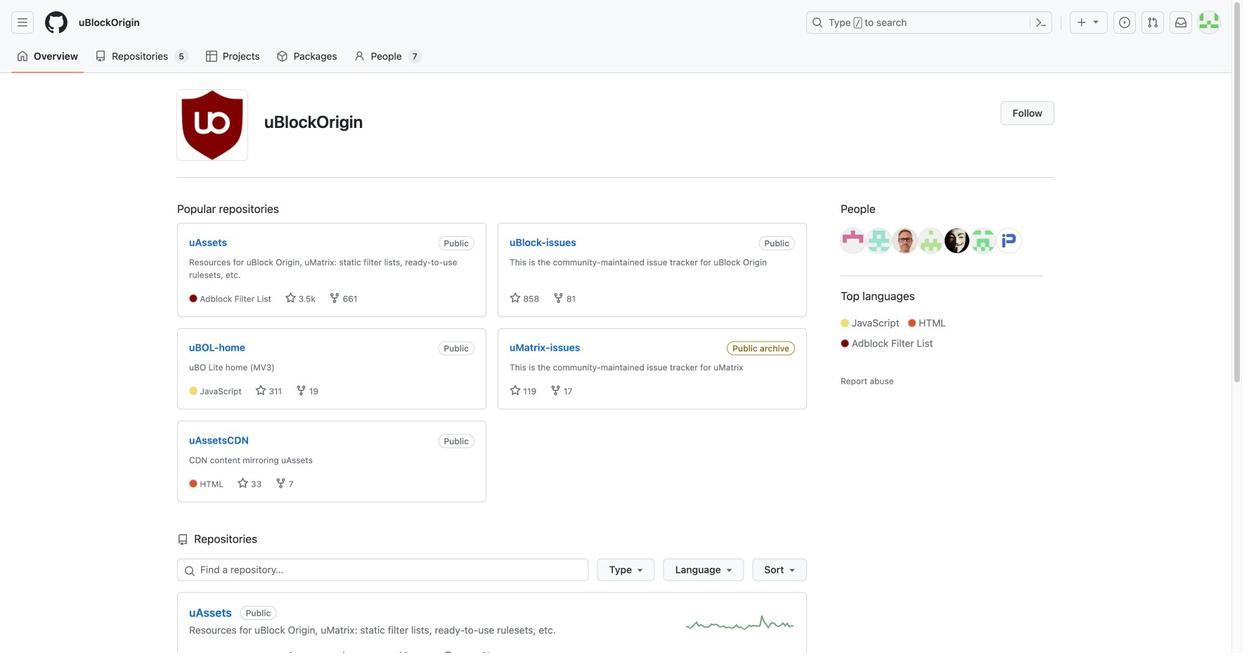 Task type: vqa. For each thing, say whether or not it's contained in the screenshot.
the top the issue opened icon
yes



Task type: locate. For each thing, give the bounding box(es) containing it.
@piquark6046 image
[[997, 228, 1021, 253]]

git pull request image
[[1147, 17, 1158, 28]]

@gorhill image
[[841, 228, 865, 253]]

package image
[[277, 51, 288, 62]]

stars image
[[285, 292, 296, 304], [510, 292, 521, 304], [255, 385, 266, 396], [510, 385, 521, 396], [237, 478, 249, 489]]

@pgl image
[[893, 228, 917, 253]]

person image
[[354, 51, 365, 62]]

issue opened image
[[1119, 17, 1130, 28]]

@peace2000 image
[[919, 228, 943, 253]]

notifications image
[[1175, 17, 1187, 28]]

table image
[[206, 51, 217, 62]]

None search field
[[177, 558, 807, 581]]

forks image
[[329, 292, 340, 304], [296, 385, 307, 396], [550, 385, 561, 396], [275, 478, 286, 489]]

Follow uBlockOrigin submit
[[1001, 101, 1054, 125]]

repo image
[[177, 534, 188, 545]]

homepage image
[[45, 11, 67, 34]]



Task type: describe. For each thing, give the bounding box(es) containing it.
law image
[[338, 651, 349, 653]]

past year of activity element
[[686, 615, 795, 640]]

@masterkia image
[[945, 228, 969, 253]]

git pull request image
[[482, 651, 493, 653]]

fork image
[[398, 651, 409, 653]]

command palette image
[[1035, 17, 1047, 28]]

Find a repository… search field
[[177, 558, 589, 581]]

@ublockorigin image
[[177, 90, 247, 160]]

past year of activity image
[[686, 615, 795, 636]]

search image
[[184, 565, 195, 577]]

star image
[[285, 651, 296, 653]]

@gwarser image
[[867, 228, 891, 253]]

repo image
[[95, 51, 106, 62]]

plus image
[[1076, 17, 1087, 28]]

triangle down image
[[1090, 16, 1102, 27]]

@stephenhawk8054 image
[[971, 228, 995, 253]]

home image
[[17, 51, 28, 62]]

forks image
[[553, 292, 564, 304]]

issue opened image
[[443, 651, 454, 653]]



